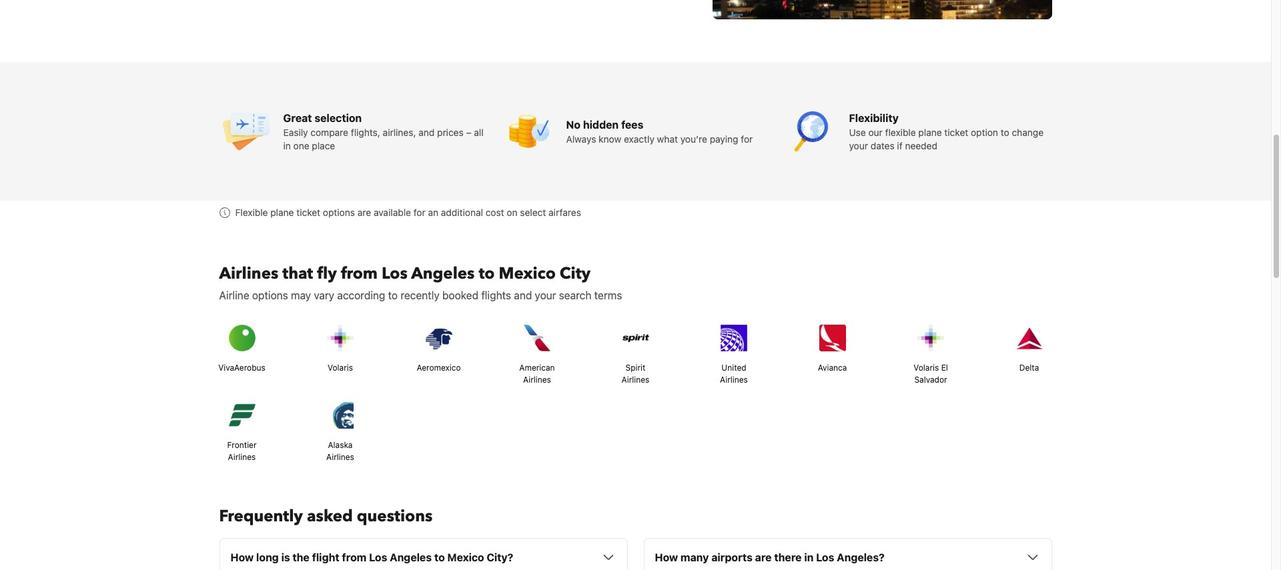 Task type: locate. For each thing, give the bounding box(es) containing it.
airlines down spirit
[[622, 375, 650, 385]]

2 volaris from the left
[[914, 363, 939, 373]]

to inside flexibility use our flexible plane ticket option to change your dates if needed
[[1001, 127, 1010, 138]]

volaris
[[328, 363, 353, 373], [914, 363, 939, 373]]

angeles up booked
[[411, 263, 475, 285]]

your left search
[[535, 290, 556, 302]]

0 horizontal spatial how
[[231, 552, 254, 564]]

0 vertical spatial for
[[741, 134, 753, 145]]

your down use
[[850, 140, 869, 152]]

are
[[358, 207, 371, 218], [756, 552, 772, 564]]

for left an
[[414, 207, 426, 218]]

volaris up salvador on the right
[[914, 363, 939, 373]]

use
[[850, 127, 866, 138]]

1 volaris from the left
[[328, 363, 353, 373]]

0 horizontal spatial your
[[535, 290, 556, 302]]

from up according
[[341, 263, 378, 285]]

your
[[850, 140, 869, 152], [535, 290, 556, 302]]

1 vertical spatial for
[[414, 207, 426, 218]]

0 vertical spatial options
[[323, 207, 355, 218]]

know
[[599, 134, 622, 145]]

in
[[283, 140, 291, 152], [805, 552, 814, 564]]

0 horizontal spatial in
[[283, 140, 291, 152]]

great
[[283, 112, 312, 124]]

your inside flexibility use our flexible plane ticket option to change your dates if needed
[[850, 140, 869, 152]]

spirit airlines
[[622, 363, 650, 385]]

in inside great selection easily compare flights, airlines, and prices – all in one place
[[283, 140, 291, 152]]

select
[[520, 207, 546, 218]]

airlines,
[[383, 127, 416, 138]]

city
[[560, 263, 591, 285]]

plane inside flexibility use our flexible plane ticket option to change your dates if needed
[[919, 127, 942, 138]]

1 horizontal spatial in
[[805, 552, 814, 564]]

always
[[566, 134, 596, 145]]

–
[[466, 127, 472, 138]]

airlines
[[219, 263, 279, 285], [523, 375, 551, 385], [622, 375, 650, 385], [720, 375, 748, 385], [228, 453, 256, 463], [327, 453, 354, 463]]

mexico left 'city?'
[[448, 552, 484, 564]]

los inside airlines that fly from los angeles to mexico city airline options may vary according to recently booked flights and your search terms
[[382, 263, 408, 285]]

options
[[323, 207, 355, 218], [252, 290, 288, 302]]

exactly
[[624, 134, 655, 145]]

1 vertical spatial in
[[805, 552, 814, 564]]

airlines down alaska
[[327, 453, 354, 463]]

great selection easily compare flights, airlines, and prices – all in one place
[[283, 112, 484, 152]]

mexico up flights
[[499, 263, 556, 285]]

1 vertical spatial ticket
[[297, 207, 321, 218]]

frequently
[[219, 506, 303, 528]]

1 horizontal spatial mexico
[[499, 263, 556, 285]]

0 vertical spatial from
[[341, 263, 378, 285]]

additional
[[441, 207, 483, 218]]

angeles inside dropdown button
[[390, 552, 432, 564]]

all
[[474, 127, 484, 138]]

1 vertical spatial options
[[252, 290, 288, 302]]

spirit
[[626, 363, 646, 373]]

search
[[559, 290, 592, 302]]

city?
[[487, 552, 514, 564]]

are left available
[[358, 207, 371, 218]]

that
[[283, 263, 313, 285]]

airlines down united
[[720, 375, 748, 385]]

place
[[312, 140, 335, 152]]

airlines inside airlines that fly from los angeles to mexico city airline options may vary according to recently booked flights and your search terms
[[219, 263, 279, 285]]

how long is the flight from los angeles to mexico city?
[[231, 552, 514, 564]]

los down questions
[[369, 552, 387, 564]]

1 horizontal spatial your
[[850, 140, 869, 152]]

your inside airlines that fly from los angeles to mexico city airline options may vary according to recently booked flights and your search terms
[[535, 290, 556, 302]]

how many airports are there in los angeles? button
[[655, 550, 1041, 566]]

ticket right flexible
[[297, 207, 321, 218]]

los
[[382, 263, 408, 285], [369, 552, 387, 564], [817, 552, 835, 564]]

airlines down frontier
[[228, 453, 256, 463]]

1 vertical spatial from
[[342, 552, 367, 564]]

flexible
[[886, 127, 916, 138]]

options left the may
[[252, 290, 288, 302]]

0 vertical spatial plane
[[919, 127, 942, 138]]

2 how from the left
[[655, 552, 678, 564]]

airlines up airline
[[219, 263, 279, 285]]

1 horizontal spatial are
[[756, 552, 772, 564]]

an
[[428, 207, 439, 218]]

1 how from the left
[[231, 552, 254, 564]]

airlines inside frontier airlines
[[228, 453, 256, 463]]

frontier airlines logo image
[[223, 397, 261, 435]]

volaris for volaris
[[328, 363, 353, 373]]

the
[[293, 552, 310, 564]]

and
[[419, 127, 435, 138], [514, 290, 532, 302]]

frontier
[[227, 441, 257, 451]]

are left there
[[756, 552, 772, 564]]

flight
[[312, 552, 340, 564]]

easily
[[283, 127, 308, 138]]

0 horizontal spatial are
[[358, 207, 371, 218]]

0 vertical spatial your
[[850, 140, 869, 152]]

for
[[741, 134, 753, 145], [414, 207, 426, 218]]

ticket
[[945, 127, 969, 138], [297, 207, 321, 218]]

el
[[942, 363, 949, 373]]

for right paying
[[741, 134, 753, 145]]

alaska
[[328, 441, 353, 451]]

volaris el salvador logo image
[[913, 320, 950, 357]]

0 vertical spatial are
[[358, 207, 371, 218]]

0 horizontal spatial options
[[252, 290, 288, 302]]

in left "one"
[[283, 140, 291, 152]]

cost
[[486, 207, 504, 218]]

angeles down questions
[[390, 552, 432, 564]]

american airlines logo image
[[519, 320, 556, 357]]

needed
[[906, 140, 938, 152]]

0 vertical spatial ticket
[[945, 127, 969, 138]]

american
[[520, 363, 555, 373]]

frequently asked questions
[[219, 506, 433, 528]]

our
[[869, 127, 883, 138]]

may
[[291, 290, 311, 302]]

ticket left option at the top of the page
[[945, 127, 969, 138]]

how for how long is the flight from los angeles to mexico city?
[[231, 552, 254, 564]]

how left many
[[655, 552, 678, 564]]

1 horizontal spatial ticket
[[945, 127, 969, 138]]

options left available
[[323, 207, 355, 218]]

from
[[341, 263, 378, 285], [342, 552, 367, 564]]

airlines down american
[[523, 375, 551, 385]]

flights
[[482, 290, 511, 302]]

los inside the how many airports are there in los angeles? dropdown button
[[817, 552, 835, 564]]

volaris down volaris logo
[[328, 363, 353, 373]]

and left prices
[[419, 127, 435, 138]]

0 vertical spatial angeles
[[411, 263, 475, 285]]

volaris inside volaris el salvador
[[914, 363, 939, 373]]

1 vertical spatial plane
[[271, 207, 294, 218]]

how long is the flight from los angeles to mexico city? button
[[231, 550, 617, 566]]

los up recently
[[382, 263, 408, 285]]

to
[[1001, 127, 1010, 138], [479, 263, 495, 285], [388, 290, 398, 302], [435, 552, 445, 564]]

1 horizontal spatial how
[[655, 552, 678, 564]]

1 horizontal spatial plane
[[919, 127, 942, 138]]

1 vertical spatial and
[[514, 290, 532, 302]]

airlines for frontier airlines
[[228, 453, 256, 463]]

0 horizontal spatial mexico
[[448, 552, 484, 564]]

delta
[[1020, 363, 1040, 373]]

vivaaerobus
[[218, 363, 266, 373]]

los inside how long is the flight from los angeles to mexico city? dropdown button
[[369, 552, 387, 564]]

1 horizontal spatial volaris
[[914, 363, 939, 373]]

1 vertical spatial your
[[535, 290, 556, 302]]

plane right flexible
[[271, 207, 294, 218]]

to up flights
[[479, 263, 495, 285]]

from right flight
[[342, 552, 367, 564]]

1 vertical spatial mexico
[[448, 552, 484, 564]]

how many airports are there in los angeles?
[[655, 552, 885, 564]]

in right there
[[805, 552, 814, 564]]

what
[[657, 134, 678, 145]]

0 horizontal spatial and
[[419, 127, 435, 138]]

fly
[[317, 263, 337, 285]]

to right option at the top of the page
[[1001, 127, 1010, 138]]

paying
[[710, 134, 739, 145]]

and right flights
[[514, 290, 532, 302]]

salvador
[[915, 375, 948, 385]]

option
[[971, 127, 999, 138]]

no hidden fees always know exactly what you're paying for
[[566, 119, 753, 145]]

vivaaerobus logo image
[[223, 320, 261, 357]]

volaris logo image
[[322, 320, 359, 357]]

0 vertical spatial in
[[283, 140, 291, 152]]

0 vertical spatial and
[[419, 127, 435, 138]]

1 horizontal spatial for
[[741, 134, 753, 145]]

alaska airlines logo image
[[322, 397, 359, 435]]

frontier airlines
[[227, 441, 257, 463]]

is
[[281, 552, 290, 564]]

booked
[[443, 290, 479, 302]]

flexibility image
[[785, 105, 839, 158]]

0 horizontal spatial for
[[414, 207, 426, 218]]

plane up needed
[[919, 127, 942, 138]]

to left recently
[[388, 290, 398, 302]]

angeles?
[[837, 552, 885, 564]]

airlines inside american airlines
[[523, 375, 551, 385]]

change
[[1012, 127, 1044, 138]]

airports
[[712, 552, 753, 564]]

delta logo image
[[1011, 320, 1048, 357]]

to left 'city?'
[[435, 552, 445, 564]]

on
[[507, 207, 518, 218]]

aeromexico logo image
[[420, 320, 458, 357]]

0 vertical spatial mexico
[[499, 263, 556, 285]]

1 vertical spatial are
[[756, 552, 772, 564]]

airlines that fly from los angeles to mexico city airline options may vary according to recently booked flights and your search terms
[[219, 263, 622, 302]]

0 horizontal spatial volaris
[[328, 363, 353, 373]]

los left angeles?
[[817, 552, 835, 564]]

1 horizontal spatial and
[[514, 290, 532, 302]]

angeles
[[411, 263, 475, 285], [390, 552, 432, 564]]

1 vertical spatial angeles
[[390, 552, 432, 564]]

how left long
[[231, 552, 254, 564]]

plane
[[919, 127, 942, 138], [271, 207, 294, 218]]



Task type: vqa. For each thing, say whether or not it's contained in the screenshot.
companies within the Based on our bookings, there are 79 car rental companies available in the United States, including:
no



Task type: describe. For each thing, give the bounding box(es) containing it.
0 horizontal spatial plane
[[271, 207, 294, 218]]

from inside airlines that fly from los angeles to mexico city airline options may vary according to recently booked flights and your search terms
[[341, 263, 378, 285]]

flights,
[[351, 127, 380, 138]]

great selection image
[[219, 105, 273, 158]]

los for how long is the flight from los angeles to mexico city?
[[369, 552, 387, 564]]

american airlines
[[520, 363, 555, 385]]

no
[[566, 119, 581, 131]]

are inside the how many airports are there in los angeles? dropdown button
[[756, 552, 772, 564]]

recently
[[401, 290, 440, 302]]

airlines for american airlines
[[523, 375, 551, 385]]

united airlines
[[720, 363, 748, 385]]

los for how many airports are there in los angeles?
[[817, 552, 835, 564]]

united
[[722, 363, 747, 373]]

united airlines logo image
[[716, 320, 753, 357]]

airline
[[219, 290, 249, 302]]

many
[[681, 552, 709, 564]]

no hidden fees image
[[502, 105, 556, 158]]

fees
[[622, 119, 644, 131]]

airlines for spirit airlines
[[622, 375, 650, 385]]

1 horizontal spatial options
[[323, 207, 355, 218]]

compare
[[311, 127, 349, 138]]

airfares
[[549, 207, 581, 218]]

if
[[898, 140, 903, 152]]

and inside airlines that fly from los angeles to mexico city airline options may vary according to recently booked flights and your search terms
[[514, 290, 532, 302]]

a beautiful view of mexico city image
[[713, 0, 1052, 20]]

selection
[[315, 112, 362, 124]]

airlines for alaska airlines
[[327, 453, 354, 463]]

to inside how long is the flight from los angeles to mexico city? dropdown button
[[435, 552, 445, 564]]

avianca logo image
[[814, 320, 852, 357]]

angeles inside airlines that fly from los angeles to mexico city airline options may vary according to recently booked flights and your search terms
[[411, 263, 475, 285]]

one
[[293, 140, 310, 152]]

flexible
[[235, 207, 268, 218]]

for inside no hidden fees always know exactly what you're paying for
[[741, 134, 753, 145]]

vary
[[314, 290, 335, 302]]

aeromexico
[[417, 363, 461, 373]]

terms
[[595, 290, 622, 302]]

you're
[[681, 134, 708, 145]]

there
[[775, 552, 802, 564]]

from inside dropdown button
[[342, 552, 367, 564]]

flexibility use our flexible plane ticket option to change your dates if needed
[[850, 112, 1044, 152]]

how for how many airports are there in los angeles?
[[655, 552, 678, 564]]

available
[[374, 207, 411, 218]]

volaris el salvador
[[914, 363, 949, 385]]

options inside airlines that fly from los angeles to mexico city airline options may vary according to recently booked flights and your search terms
[[252, 290, 288, 302]]

asked
[[307, 506, 353, 528]]

airlines for united airlines
[[720, 375, 748, 385]]

according
[[337, 290, 385, 302]]

questions
[[357, 506, 433, 528]]

0 horizontal spatial ticket
[[297, 207, 321, 218]]

ticket inside flexibility use our flexible plane ticket option to change your dates if needed
[[945, 127, 969, 138]]

flexible plane ticket options are available for an additional cost on select airfares
[[235, 207, 581, 218]]

in inside dropdown button
[[805, 552, 814, 564]]

mexico inside airlines that fly from los angeles to mexico city airline options may vary according to recently booked flights and your search terms
[[499, 263, 556, 285]]

mexico inside dropdown button
[[448, 552, 484, 564]]

long
[[256, 552, 279, 564]]

volaris for volaris el salvador
[[914, 363, 939, 373]]

and inside great selection easily compare flights, airlines, and prices – all in one place
[[419, 127, 435, 138]]

flexibility
[[850, 112, 899, 124]]

dates
[[871, 140, 895, 152]]

alaska airlines
[[327, 441, 354, 463]]

prices
[[437, 127, 464, 138]]

avianca
[[818, 363, 847, 373]]

spirit airlines logo image
[[617, 320, 655, 357]]

hidden
[[583, 119, 619, 131]]



